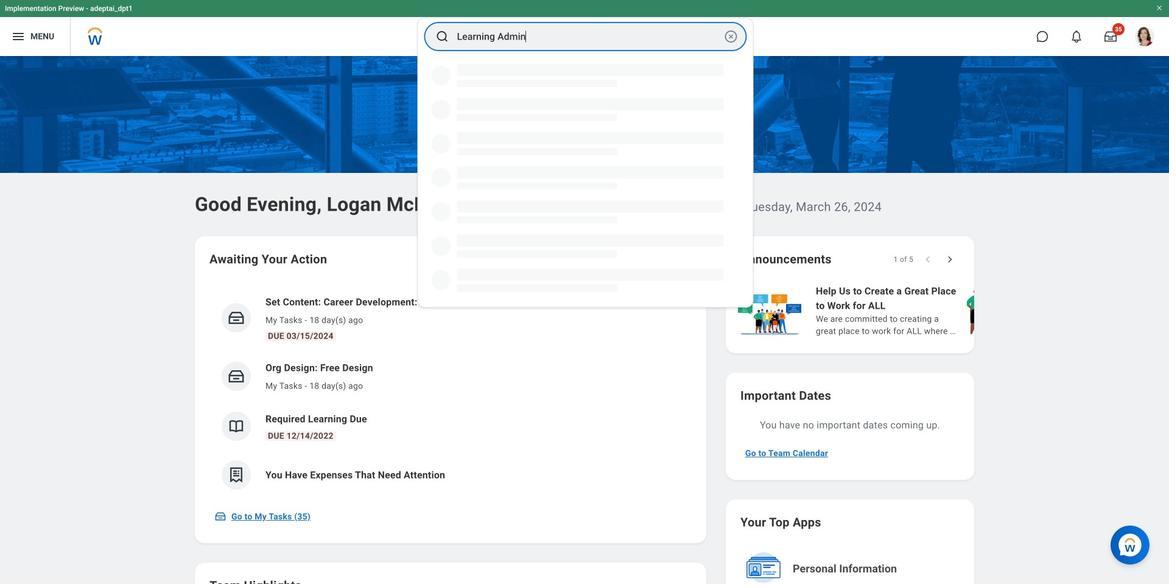 Task type: vqa. For each thing, say whether or not it's contained in the screenshot.
PROFILE LOGAN MCNEIL Image
yes



Task type: locate. For each thing, give the bounding box(es) containing it.
None search field
[[418, 18, 754, 308]]

banner
[[0, 0, 1170, 56]]

list
[[736, 283, 1170, 339], [210, 285, 692, 500]]

inbox large image
[[1105, 30, 1118, 43]]

1 vertical spatial inbox image
[[214, 511, 227, 523]]

dashboard expenses image
[[227, 466, 246, 484]]

0 horizontal spatial inbox image
[[214, 511, 227, 523]]

status
[[894, 255, 914, 264]]

inbox image
[[227, 309, 246, 327], [214, 511, 227, 523]]

justify image
[[11, 29, 26, 44]]

chevron left small image
[[923, 253, 935, 266]]

0 horizontal spatial list
[[210, 285, 692, 500]]

main content
[[0, 56, 1170, 584]]

0 vertical spatial inbox image
[[227, 309, 246, 327]]

book open image
[[227, 417, 246, 436]]

notifications large image
[[1071, 30, 1083, 43]]

profile logan mcneil image
[[1136, 27, 1155, 49]]



Task type: describe. For each thing, give the bounding box(es) containing it.
search image
[[435, 29, 450, 44]]

close environment banner image
[[1157, 4, 1164, 12]]

x circle image
[[724, 29, 739, 44]]

1 horizontal spatial inbox image
[[227, 309, 246, 327]]

inbox image
[[227, 367, 246, 386]]

Search Workday  search field
[[457, 23, 722, 50]]

chevron right small image
[[944, 253, 957, 266]]

1 horizontal spatial list
[[736, 283, 1170, 339]]



